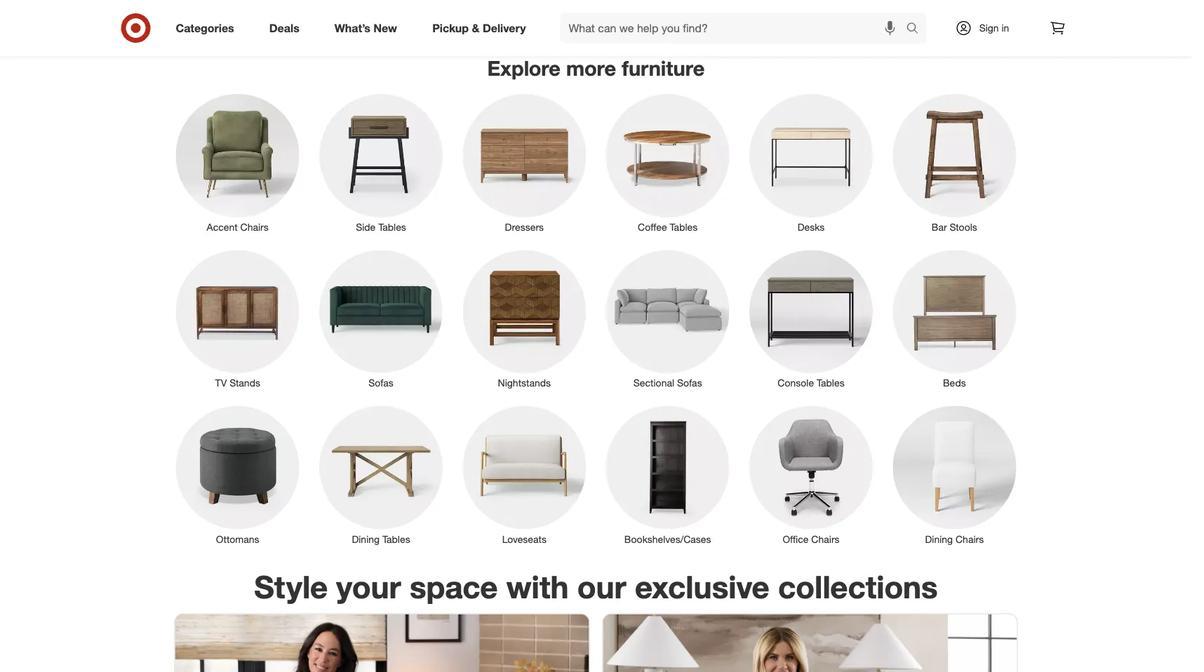 Task type: locate. For each thing, give the bounding box(es) containing it.
bean bag chair gift ideas link
[[389, 0, 589, 45]]

search button
[[900, 13, 934, 46]]

sofas
[[368, 377, 394, 389], [677, 377, 702, 389]]

dressers
[[505, 221, 544, 233]]

gaming chair gift ideas
[[186, 12, 338, 28]]

dining tables link
[[309, 403, 453, 546]]

nightstands
[[498, 377, 551, 389]]

office
[[783, 533, 809, 545]]

ideas inside bean bag chair gift ideas link
[[530, 12, 564, 28]]

accent
[[207, 221, 238, 233]]

console tables
[[778, 377, 845, 389]]

4 ideas from the left
[[897, 12, 931, 28]]

1 ideas from the left
[[304, 12, 338, 28]]

1 horizontal spatial sofas
[[677, 377, 702, 389]]

3 ideas from the left
[[740, 12, 774, 28]]

categories link
[[164, 13, 252, 44]]

0 horizontal spatial chairs
[[240, 221, 269, 233]]

loveseats
[[502, 533, 547, 545]]

new
[[374, 21, 397, 35]]

accent chairs
[[207, 221, 269, 233]]

vanity gift ideas
[[828, 12, 931, 28]]

dining for dining tables
[[352, 533, 380, 545]]

what's new link
[[323, 13, 415, 44]]

0 horizontal spatial dining
[[352, 533, 380, 545]]

furniture
[[622, 56, 705, 81]]

dining for dining chairs
[[925, 533, 953, 545]]

tv stands link
[[166, 247, 309, 390]]

2 horizontal spatial chair
[[675, 12, 709, 28]]

2 horizontal spatial chairs
[[956, 533, 984, 545]]

side tables link
[[309, 91, 453, 234]]

pickup & delivery link
[[420, 13, 543, 44]]

tables right the coffee
[[670, 221, 698, 233]]

tables right console
[[817, 377, 845, 389]]

delivery
[[483, 21, 526, 35]]

gaming chair gift ideas link
[[175, 0, 375, 45]]

stands
[[230, 377, 260, 389]]

3 chair from the left
[[675, 12, 709, 28]]

nightstands link
[[453, 247, 596, 390]]

office chairs
[[783, 533, 840, 545]]

1 horizontal spatial chair
[[466, 12, 500, 28]]

more
[[566, 56, 616, 81]]

3 gift from the left
[[713, 12, 736, 28]]

tables right side
[[378, 221, 406, 233]]

tv
[[215, 377, 227, 389]]

1 horizontal spatial chairs
[[811, 533, 840, 545]]

1 horizontal spatial dining
[[925, 533, 953, 545]]

vanity
[[828, 12, 867, 28]]

dining
[[352, 533, 380, 545], [925, 533, 953, 545]]

side tables
[[356, 221, 406, 233]]

bar
[[932, 221, 947, 233]]

side
[[356, 221, 376, 233]]

gift
[[277, 12, 300, 28], [503, 12, 526, 28], [713, 12, 736, 28], [871, 12, 893, 28]]

accent chairs link
[[166, 91, 309, 234]]

pickup
[[432, 21, 469, 35]]

0 horizontal spatial sofas
[[368, 377, 394, 389]]

1 dining from the left
[[352, 533, 380, 545]]

coffee tables link
[[596, 91, 739, 234]]

1 gift from the left
[[277, 12, 300, 28]]

1 sofas from the left
[[368, 377, 394, 389]]

desks
[[798, 221, 825, 233]]

chair for gaming
[[239, 12, 273, 28]]

bookshelves/cases
[[624, 533, 711, 545]]

chair for massage
[[675, 12, 709, 28]]

ideas inside vanity gift ideas link
[[897, 12, 931, 28]]

exclusive
[[635, 568, 770, 605]]

ideas
[[304, 12, 338, 28], [530, 12, 564, 28], [740, 12, 774, 28], [897, 12, 931, 28]]

search
[[900, 23, 934, 36]]

loveseats link
[[453, 403, 596, 546]]

stools
[[950, 221, 977, 233]]

deals
[[269, 21, 299, 35]]

with
[[506, 568, 569, 605]]

1 chair from the left
[[239, 12, 273, 28]]

tables up your
[[382, 533, 410, 545]]

ottomans
[[216, 533, 259, 545]]

chair
[[239, 12, 273, 28], [466, 12, 500, 28], [675, 12, 709, 28]]

0 horizontal spatial chair
[[239, 12, 273, 28]]

coffee
[[638, 221, 667, 233]]

dressers link
[[453, 91, 596, 234]]

tables
[[378, 221, 406, 233], [670, 221, 698, 233], [817, 377, 845, 389], [382, 533, 410, 545]]

chairs
[[240, 221, 269, 233], [811, 533, 840, 545], [956, 533, 984, 545]]

2 ideas from the left
[[530, 12, 564, 28]]

space
[[410, 568, 498, 605]]

&
[[472, 21, 480, 35]]

beds link
[[883, 247, 1026, 390]]

2 dining from the left
[[925, 533, 953, 545]]

sofas link
[[309, 247, 453, 390]]



Task type: describe. For each thing, give the bounding box(es) containing it.
bag
[[437, 12, 462, 28]]

chairs for dining chairs
[[956, 533, 984, 545]]

console
[[778, 377, 814, 389]]

style
[[254, 568, 328, 605]]

dining tables
[[352, 533, 410, 545]]

bookshelves/cases link
[[596, 403, 739, 546]]

vanity gift ideas link
[[817, 0, 1017, 45]]

bean bag chair gift ideas
[[400, 12, 564, 28]]

massage
[[614, 12, 671, 28]]

explore
[[487, 56, 561, 81]]

categories
[[176, 21, 234, 35]]

what's new
[[335, 21, 397, 35]]

collections
[[778, 568, 938, 605]]

bar stools
[[932, 221, 977, 233]]

deals link
[[257, 13, 317, 44]]

tv stands
[[215, 377, 260, 389]]

chairs for office chairs
[[811, 533, 840, 545]]

gaming
[[186, 12, 236, 28]]

what's
[[335, 21, 370, 35]]

massage chair gift ideas
[[614, 12, 774, 28]]

sign in link
[[943, 13, 1031, 44]]

sectional
[[633, 377, 674, 389]]

in
[[1002, 22, 1009, 34]]

tables for console tables
[[817, 377, 845, 389]]

dining chairs
[[925, 533, 984, 545]]

sign in
[[979, 22, 1009, 34]]

your
[[336, 568, 401, 605]]

2 gift from the left
[[503, 12, 526, 28]]

explore more furniture
[[487, 56, 705, 81]]

ideas inside massage chair gift ideas link
[[740, 12, 774, 28]]

tables for coffee tables
[[670, 221, 698, 233]]

ottomans link
[[166, 403, 309, 546]]

bar stools link
[[883, 91, 1026, 234]]

tables for dining tables
[[382, 533, 410, 545]]

style your space with our exclusive collections
[[254, 568, 938, 605]]

2 chair from the left
[[466, 12, 500, 28]]

dining chairs link
[[883, 403, 1026, 546]]

sign
[[979, 22, 999, 34]]

sectional sofas
[[633, 377, 702, 389]]

pickup & delivery
[[432, 21, 526, 35]]

beds
[[943, 377, 966, 389]]

sectional sofas link
[[596, 247, 739, 390]]

office chairs link
[[739, 403, 883, 546]]

massage chair gift ideas link
[[603, 0, 803, 45]]

4 gift from the left
[[871, 12, 893, 28]]

coffee tables
[[638, 221, 698, 233]]

chairs for accent chairs
[[240, 221, 269, 233]]

bean
[[400, 12, 433, 28]]

our
[[577, 568, 626, 605]]

2 sofas from the left
[[677, 377, 702, 389]]

tables for side tables
[[378, 221, 406, 233]]

ideas inside the gaming chair gift ideas link
[[304, 12, 338, 28]]

desks link
[[739, 91, 883, 234]]

What can we help you find? suggestions appear below search field
[[560, 13, 910, 44]]

console tables link
[[739, 247, 883, 390]]



Task type: vqa. For each thing, say whether or not it's contained in the screenshot.
bottommost HEARTS
no



